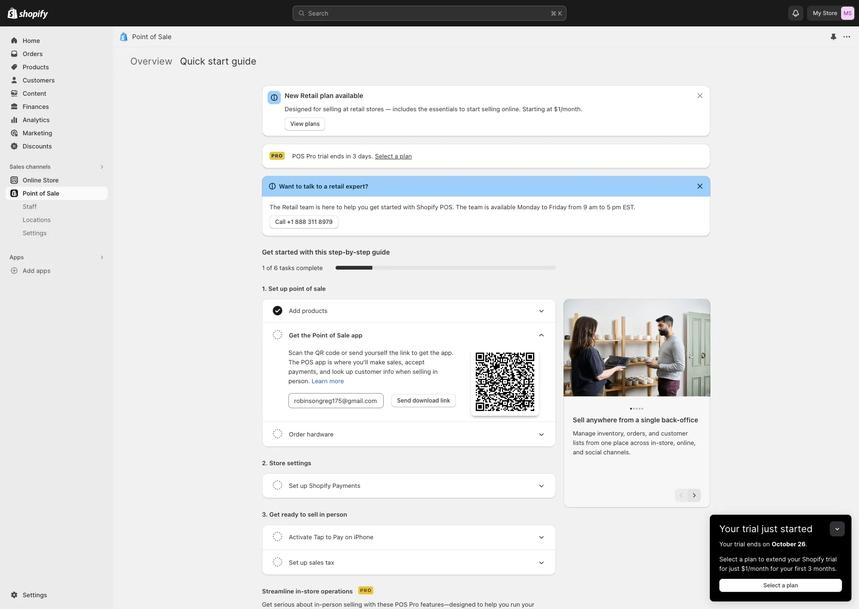 Task type: locate. For each thing, give the bounding box(es) containing it.
0 vertical spatial point of sale
[[132, 33, 172, 41]]

plan down first
[[787, 583, 798, 590]]

1 vertical spatial settings link
[[6, 589, 108, 602]]

trial up ends
[[742, 524, 759, 535]]

0 vertical spatial store
[[823, 9, 838, 17]]

1 vertical spatial select
[[763, 583, 781, 590]]

a down select a plan to extend your shopify trial for just $1/month for your first 3 months.
[[782, 583, 785, 590]]

$1/month
[[741, 566, 769, 573]]

point up staff
[[23, 190, 38, 197]]

point of sale down online store
[[23, 190, 59, 197]]

your trial just started button
[[710, 516, 852, 535]]

⌘ k
[[551, 9, 562, 17]]

trial for just
[[742, 524, 759, 535]]

0 horizontal spatial point of sale link
[[6, 187, 108, 200]]

trial left ends
[[734, 541, 745, 549]]

0 vertical spatial a
[[739, 556, 743, 564]]

select left to
[[719, 556, 738, 564]]

1 horizontal spatial point of sale
[[132, 33, 172, 41]]

point of sale
[[132, 33, 172, 41], [23, 190, 59, 197]]

1 horizontal spatial store
[[823, 9, 838, 17]]

26
[[798, 541, 806, 549]]

0 vertical spatial of
[[150, 33, 156, 41]]

0 horizontal spatial just
[[729, 566, 740, 573]]

0 horizontal spatial plan
[[745, 556, 757, 564]]

store
[[823, 9, 838, 17], [43, 177, 59, 184]]

0 vertical spatial just
[[762, 524, 778, 535]]

point
[[132, 33, 148, 41], [23, 190, 38, 197]]

sale down online store link in the left of the page
[[47, 190, 59, 197]]

point of sale link down online store
[[6, 187, 108, 200]]

sale up overview button
[[158, 33, 172, 41]]

just up on
[[762, 524, 778, 535]]

select down select a plan to extend your shopify trial for just $1/month for your first 3 months.
[[763, 583, 781, 590]]

0 horizontal spatial for
[[719, 566, 728, 573]]

of down online store
[[39, 190, 45, 197]]

point of sale link up overview button
[[132, 33, 172, 41]]

1 vertical spatial trial
[[734, 541, 745, 549]]

0 vertical spatial plan
[[745, 556, 757, 564]]

a up $1/month
[[739, 556, 743, 564]]

your up your trial ends on october 26 .
[[719, 524, 740, 535]]

plan up $1/month
[[745, 556, 757, 564]]

of
[[150, 33, 156, 41], [39, 190, 45, 197]]

your left first
[[780, 566, 793, 573]]

0 vertical spatial trial
[[742, 524, 759, 535]]

point of sale up overview button
[[132, 33, 172, 41]]

0 vertical spatial your
[[719, 524, 740, 535]]

0 vertical spatial settings
[[23, 229, 47, 237]]

just left $1/month
[[729, 566, 740, 573]]

3
[[808, 566, 812, 573]]

1 horizontal spatial select
[[763, 583, 781, 590]]

0 horizontal spatial of
[[39, 190, 45, 197]]

settings link
[[6, 227, 108, 240], [6, 589, 108, 602]]

icon for point of sale image
[[119, 32, 128, 42]]

2 settings from the top
[[23, 592, 47, 600]]

0 vertical spatial settings link
[[6, 227, 108, 240]]

trial inside dropdown button
[[742, 524, 759, 535]]

home
[[23, 37, 40, 44]]

0 vertical spatial point of sale link
[[132, 33, 172, 41]]

apps button
[[6, 251, 108, 264]]

1 vertical spatial a
[[782, 583, 785, 590]]

customers
[[23, 76, 55, 84]]

your
[[719, 524, 740, 535], [719, 541, 733, 549]]

1 vertical spatial settings
[[23, 592, 47, 600]]

1 horizontal spatial for
[[771, 566, 779, 573]]

store down sales channels button at top left
[[43, 177, 59, 184]]

1 vertical spatial just
[[729, 566, 740, 573]]

1 settings link from the top
[[6, 227, 108, 240]]

trial inside select a plan to extend your shopify trial for just $1/month for your first 3 months.
[[826, 556, 837, 564]]

for left $1/month
[[719, 566, 728, 573]]

1 horizontal spatial of
[[150, 33, 156, 41]]

content
[[23, 90, 46, 97]]

add
[[23, 267, 35, 275]]

of up overview button
[[150, 33, 156, 41]]

trial for ends
[[734, 541, 745, 549]]

2 vertical spatial trial
[[826, 556, 837, 564]]

staff link
[[6, 200, 108, 213]]

sales
[[9, 163, 24, 170]]

your inside dropdown button
[[719, 524, 740, 535]]

marketing
[[23, 129, 52, 137]]

0 horizontal spatial store
[[43, 177, 59, 184]]

a for select a plan
[[782, 583, 785, 590]]

started
[[780, 524, 813, 535]]

shopify
[[802, 556, 824, 564]]

1 horizontal spatial a
[[782, 583, 785, 590]]

a
[[739, 556, 743, 564], [782, 583, 785, 590]]

point right icon for point of sale
[[132, 33, 148, 41]]

plan
[[745, 556, 757, 564], [787, 583, 798, 590]]

your for your trial ends on october 26 .
[[719, 541, 733, 549]]

1 horizontal spatial plan
[[787, 583, 798, 590]]

1 vertical spatial point
[[23, 190, 38, 197]]

just inside select a plan to extend your shopify trial for just $1/month for your first 3 months.
[[729, 566, 740, 573]]

shopify image
[[8, 7, 18, 19], [19, 10, 48, 19]]

2 your from the top
[[719, 541, 733, 549]]

1 horizontal spatial sale
[[158, 33, 172, 41]]

to
[[759, 556, 764, 564]]

trial
[[742, 524, 759, 535], [734, 541, 745, 549], [826, 556, 837, 564]]

0 horizontal spatial point
[[23, 190, 38, 197]]

select for select a plan to extend your shopify trial for just $1/month for your first 3 months.
[[719, 556, 738, 564]]

1 your from the top
[[719, 524, 740, 535]]

products link
[[6, 60, 108, 74]]

your
[[788, 556, 801, 564], [780, 566, 793, 573]]

.
[[806, 541, 807, 549]]

1 vertical spatial store
[[43, 177, 59, 184]]

finances
[[23, 103, 49, 110]]

1 vertical spatial sale
[[47, 190, 59, 197]]

1 vertical spatial plan
[[787, 583, 798, 590]]

a for select a plan to extend your shopify trial for just $1/month for your first 3 months.
[[739, 556, 743, 564]]

0 horizontal spatial point of sale
[[23, 190, 59, 197]]

online store
[[23, 177, 59, 184]]

sales channels button
[[6, 161, 108, 174]]

on
[[763, 541, 770, 549]]

1 settings from the top
[[23, 229, 47, 237]]

1 vertical spatial point of sale link
[[6, 187, 108, 200]]

trial up 'months.'
[[826, 556, 837, 564]]

store right my
[[823, 9, 838, 17]]

for down extend
[[771, 566, 779, 573]]

0 horizontal spatial select
[[719, 556, 738, 564]]

point of sale link
[[132, 33, 172, 41], [6, 187, 108, 200]]

your left ends
[[719, 541, 733, 549]]

select
[[719, 556, 738, 564], [763, 583, 781, 590]]

1 horizontal spatial just
[[762, 524, 778, 535]]

your up first
[[788, 556, 801, 564]]

plan inside select a plan to extend your shopify trial for just $1/month for your first 3 months.
[[745, 556, 757, 564]]

0 vertical spatial sale
[[158, 33, 172, 41]]

a inside select a plan to extend your shopify trial for just $1/month for your first 3 months.
[[739, 556, 743, 564]]

just
[[762, 524, 778, 535], [729, 566, 740, 573]]

0 vertical spatial select
[[719, 556, 738, 564]]

0 horizontal spatial sale
[[47, 190, 59, 197]]

select inside select a plan to extend your shopify trial for just $1/month for your first 3 months.
[[719, 556, 738, 564]]

1 vertical spatial your
[[719, 541, 733, 549]]

your inside "element"
[[719, 541, 733, 549]]

0 horizontal spatial a
[[739, 556, 743, 564]]

apps
[[9, 254, 24, 261]]

for
[[719, 566, 728, 573], [771, 566, 779, 573]]

1 vertical spatial point of sale
[[23, 190, 59, 197]]

settings
[[23, 229, 47, 237], [23, 592, 47, 600]]

overview
[[130, 56, 172, 67]]

0 vertical spatial point
[[132, 33, 148, 41]]

sale
[[158, 33, 172, 41], [47, 190, 59, 197]]

store inside button
[[43, 177, 59, 184]]



Task type: vqa. For each thing, say whether or not it's contained in the screenshot.
top Learn
no



Task type: describe. For each thing, give the bounding box(es) containing it.
select a plan link
[[719, 580, 842, 593]]

apps
[[36, 267, 51, 275]]

select a plan to extend your shopify trial for just $1/month for your first 3 months.
[[719, 556, 837, 573]]

your trial just started element
[[710, 540, 852, 602]]

customers link
[[6, 74, 108, 87]]

0 vertical spatial your
[[788, 556, 801, 564]]

select a plan
[[763, 583, 798, 590]]

guide
[[232, 56, 256, 67]]

⌘
[[551, 9, 557, 17]]

months.
[[814, 566, 837, 573]]

k
[[558, 9, 562, 17]]

finances link
[[6, 100, 108, 113]]

orders link
[[6, 47, 108, 60]]

0 horizontal spatial shopify image
[[8, 7, 18, 19]]

my store
[[813, 9, 838, 17]]

store for my store
[[823, 9, 838, 17]]

1 for from the left
[[719, 566, 728, 573]]

plan for select a plan
[[787, 583, 798, 590]]

orders
[[23, 50, 43, 58]]

locations link
[[6, 213, 108, 227]]

locations
[[23, 216, 51, 224]]

extend
[[766, 556, 786, 564]]

add apps button
[[6, 264, 108, 278]]

content link
[[6, 87, 108, 100]]

1 vertical spatial of
[[39, 190, 45, 197]]

ends
[[747, 541, 761, 549]]

channels
[[26, 163, 51, 170]]

overview button
[[130, 56, 172, 67]]

1 vertical spatial your
[[780, 566, 793, 573]]

first
[[795, 566, 806, 573]]

search
[[308, 9, 328, 17]]

home link
[[6, 34, 108, 47]]

analytics
[[23, 116, 50, 124]]

october
[[772, 541, 796, 549]]

your trial just started
[[719, 524, 813, 535]]

2 settings link from the top
[[6, 589, 108, 602]]

discounts link
[[6, 140, 108, 153]]

store for online store
[[43, 177, 59, 184]]

1 horizontal spatial point
[[132, 33, 148, 41]]

plan for select a plan to extend your shopify trial for just $1/month for your first 3 months.
[[745, 556, 757, 564]]

my
[[813, 9, 821, 17]]

just inside dropdown button
[[762, 524, 778, 535]]

products
[[23, 63, 49, 71]]

quick
[[180, 56, 205, 67]]

online store button
[[0, 174, 113, 187]]

2 for from the left
[[771, 566, 779, 573]]

staff
[[23, 203, 37, 211]]

online store link
[[6, 174, 108, 187]]

add apps
[[23, 267, 51, 275]]

quick start guide
[[180, 56, 256, 67]]

your for your trial just started
[[719, 524, 740, 535]]

analytics link
[[6, 113, 108, 127]]

1 horizontal spatial shopify image
[[19, 10, 48, 19]]

your trial ends on october 26 .
[[719, 541, 807, 549]]

my store image
[[841, 7, 855, 20]]

select for select a plan
[[763, 583, 781, 590]]

online
[[23, 177, 41, 184]]

discounts
[[23, 143, 52, 150]]

marketing link
[[6, 127, 108, 140]]

sales channels
[[9, 163, 51, 170]]

start
[[208, 56, 229, 67]]

1 horizontal spatial point of sale link
[[132, 33, 172, 41]]



